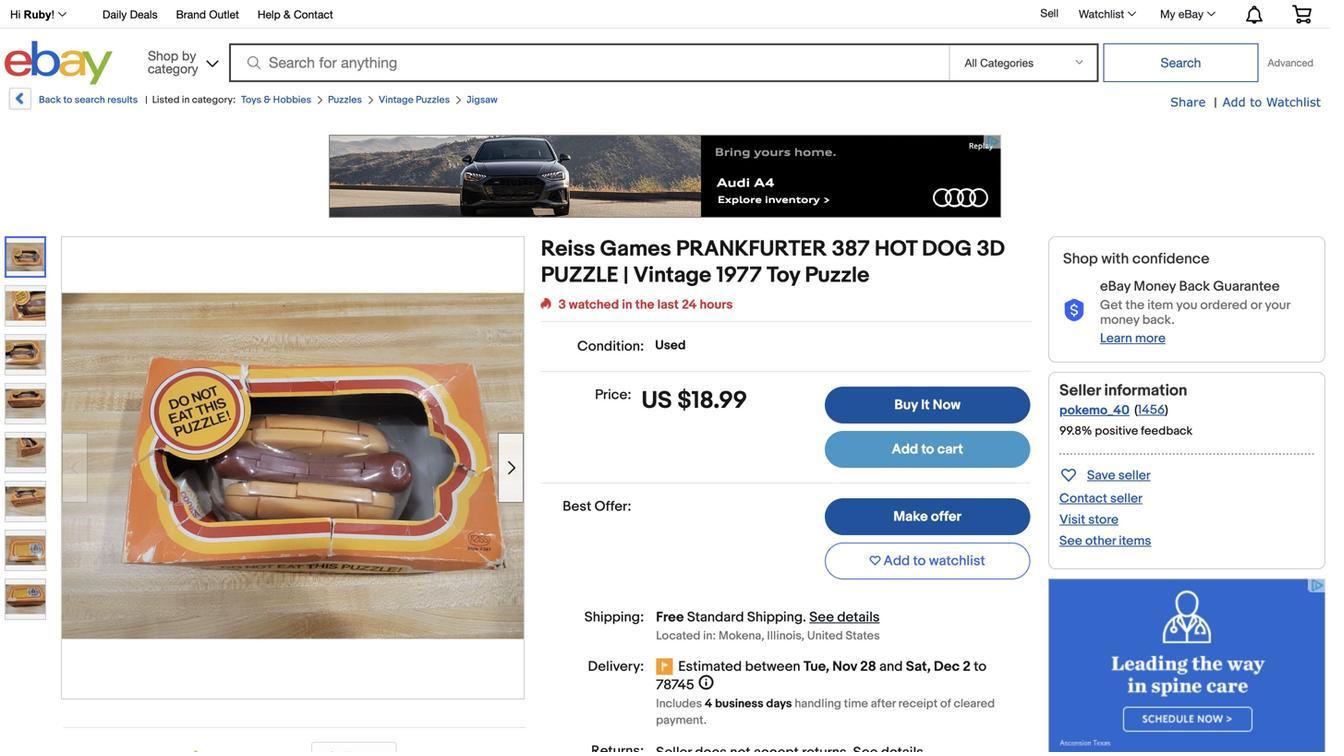 Task type: locate. For each thing, give the bounding box(es) containing it.
1 vertical spatial seller
[[1110, 491, 1143, 507]]

1 vertical spatial in
[[622, 297, 632, 313]]

shop left 'by'
[[148, 48, 178, 63]]

shop inside shop by category
[[148, 48, 178, 63]]

add down buy
[[892, 442, 918, 458]]

get
[[1100, 298, 1123, 314]]

contact inside account navigation
[[294, 8, 333, 21]]

by
[[182, 48, 196, 63]]

states
[[846, 630, 880, 644]]

3
[[559, 297, 566, 313]]

other
[[1085, 534, 1116, 550]]

to down advanced link
[[1250, 95, 1262, 109]]

1 vertical spatial add
[[892, 442, 918, 458]]

watchlist inside account navigation
[[1079, 7, 1124, 20]]

in
[[182, 94, 190, 106], [622, 297, 632, 313]]

1 horizontal spatial advertisement region
[[1048, 579, 1326, 753]]

see for other
[[1060, 534, 1083, 550]]

advertisement region
[[329, 135, 1001, 218], [1048, 579, 1326, 753]]

shop for shop by category
[[148, 48, 178, 63]]

1 vertical spatial watchlist
[[1266, 95, 1321, 109]]

| inside reiss games prankfurter 387 hot dog 3d puzzle | vintage 1977 toy puzzle
[[623, 263, 629, 289]]

0 horizontal spatial vintage
[[379, 94, 414, 106]]

0 horizontal spatial shop
[[148, 48, 178, 63]]

pokemo_40
[[1060, 403, 1130, 419]]

1 vertical spatial ebay
[[1100, 279, 1131, 295]]

78745
[[656, 678, 694, 694]]

add inside button
[[884, 553, 910, 570]]

information
[[1104, 381, 1188, 401]]

to left cart
[[921, 442, 934, 458]]

to inside the add to watchlist button
[[913, 553, 926, 570]]

mokena,
[[719, 630, 764, 644]]

0 vertical spatial ebay
[[1179, 7, 1204, 20]]

1 horizontal spatial ebay
[[1179, 7, 1204, 20]]

picture 4 of 8 image
[[6, 384, 45, 424]]

ebay
[[1179, 7, 1204, 20], [1100, 279, 1131, 295]]

& right help at the left of the page
[[284, 8, 291, 21]]

days
[[766, 697, 792, 712]]

offer:
[[595, 499, 631, 515]]

to left search
[[63, 94, 72, 106]]

money
[[1134, 279, 1176, 295]]

0 vertical spatial see
[[1060, 534, 1083, 550]]

add to watchlist link
[[1223, 94, 1321, 111]]

details
[[837, 610, 880, 626]]

picture 6 of 8 image
[[6, 482, 45, 522]]

shipping
[[747, 610, 803, 626]]

0 vertical spatial in
[[182, 94, 190, 106]]

share | add to watchlist
[[1171, 95, 1321, 111]]

us $18.99
[[642, 387, 747, 416]]

seller for save
[[1118, 468, 1151, 484]]

1 vertical spatial contact
[[1060, 491, 1108, 507]]

(
[[1134, 403, 1138, 418]]

business
[[715, 697, 764, 712]]

0 vertical spatial add
[[1223, 95, 1246, 109]]

category
[[148, 61, 198, 76]]

visit
[[1060, 513, 1086, 528]]

tue,
[[804, 659, 829, 676]]

& right toys
[[264, 94, 271, 106]]

| right share button
[[1214, 95, 1217, 111]]

in right watched
[[622, 297, 632, 313]]

0 vertical spatial back
[[39, 94, 61, 106]]

delivery:
[[588, 659, 644, 676]]

watchlist down advanced link
[[1266, 95, 1321, 109]]

seller inside 'button'
[[1118, 468, 1151, 484]]

money
[[1100, 313, 1140, 328]]

watchlist link
[[1069, 3, 1145, 25]]

| left 'listed'
[[145, 94, 148, 106]]

0 vertical spatial shop
[[148, 48, 178, 63]]

seller inside contact seller visit store see other items
[[1110, 491, 1143, 507]]

0 horizontal spatial contact
[[294, 8, 333, 21]]

to right 2
[[974, 659, 987, 676]]

1 horizontal spatial contact
[[1060, 491, 1108, 507]]

dog
[[922, 236, 972, 263]]

0 horizontal spatial back
[[39, 94, 61, 106]]

2 vertical spatial add
[[884, 553, 910, 570]]

1 horizontal spatial puzzles
[[416, 94, 450, 106]]

watched
[[569, 297, 619, 313]]

price:
[[595, 387, 631, 404]]

picture 1 of 8 image
[[6, 238, 44, 276]]

see inside contact seller visit store see other items
[[1060, 534, 1083, 550]]

toys & hobbies link
[[241, 94, 311, 106]]

1 horizontal spatial vintage
[[633, 263, 712, 289]]

0 vertical spatial &
[[284, 8, 291, 21]]

add
[[1223, 95, 1246, 109], [892, 442, 918, 458], [884, 553, 910, 570]]

guarantee
[[1213, 279, 1280, 295]]

2 puzzles from the left
[[416, 94, 450, 106]]

games
[[600, 236, 671, 263]]

add down make
[[884, 553, 910, 570]]

to inside back to search results link
[[63, 94, 72, 106]]

1 horizontal spatial &
[[284, 8, 291, 21]]

2 the from the left
[[1126, 298, 1145, 314]]

vintage puzzles link
[[379, 94, 450, 106]]

1 horizontal spatial see
[[1060, 534, 1083, 550]]

in for watched
[[622, 297, 632, 313]]

pokemo_40 link
[[1060, 403, 1130, 419]]

ebay up get
[[1100, 279, 1131, 295]]

more
[[1135, 331, 1166, 347]]

picture 5 of 8 image
[[6, 433, 45, 473]]

0 horizontal spatial &
[[264, 94, 271, 106]]

contact right help at the left of the page
[[294, 8, 333, 21]]

0 horizontal spatial puzzles
[[328, 94, 362, 106]]

0 horizontal spatial watchlist
[[1079, 7, 1124, 20]]

2 horizontal spatial |
[[1214, 95, 1217, 111]]

make offer link
[[825, 499, 1030, 536]]

the right get
[[1126, 298, 1145, 314]]

0 horizontal spatial advertisement region
[[329, 135, 1001, 218]]

estimated
[[678, 659, 742, 676]]

add inside share | add to watchlist
[[1223, 95, 1246, 109]]

outlet
[[209, 8, 239, 21]]

0 vertical spatial watchlist
[[1079, 7, 1124, 20]]

| inside share | add to watchlist
[[1214, 95, 1217, 111]]

with details__icon image
[[1063, 300, 1085, 323]]

seller right save
[[1118, 468, 1151, 484]]

1 horizontal spatial in
[[622, 297, 632, 313]]

vintage right puzzles link
[[379, 94, 414, 106]]

1 horizontal spatial the
[[1126, 298, 1145, 314]]

the
[[635, 297, 654, 313], [1126, 298, 1145, 314]]

)
[[1165, 403, 1168, 418]]

1 the from the left
[[635, 297, 654, 313]]

0 horizontal spatial see
[[809, 610, 834, 626]]

to left watchlist
[[913, 553, 926, 570]]

| up 3 watched in the last 24 hours
[[623, 263, 629, 289]]

add to watchlist
[[884, 553, 985, 570]]

us
[[642, 387, 672, 416]]

shop for shop with confidence
[[1063, 250, 1098, 268]]

advanced link
[[1259, 44, 1323, 81]]

account navigation
[[0, 0, 1326, 29]]

1 vertical spatial advertisement region
[[1048, 579, 1326, 753]]

1 vertical spatial vintage
[[633, 263, 712, 289]]

shop left with
[[1063, 250, 1098, 268]]

seller down the save seller at right
[[1110, 491, 1143, 507]]

see for details
[[809, 610, 834, 626]]

prankfurter
[[676, 236, 827, 263]]

back inside the ebay money back guarantee get the item you ordered or your money back. learn more
[[1179, 279, 1210, 295]]

1 vertical spatial &
[[264, 94, 271, 106]]

None submit
[[1103, 43, 1259, 82]]

0 horizontal spatial in
[[182, 94, 190, 106]]

results
[[107, 94, 138, 106]]

back left search
[[39, 94, 61, 106]]

0 vertical spatial contact
[[294, 8, 333, 21]]

1 vertical spatial shop
[[1063, 250, 1098, 268]]

the inside "us $18.99" main content
[[635, 297, 654, 313]]

or
[[1251, 298, 1262, 314]]

includes 4 business days
[[656, 697, 792, 712]]

puzzles left jigsaw link
[[416, 94, 450, 106]]

ordered
[[1200, 298, 1248, 314]]

puzzles right hobbies
[[328, 94, 362, 106]]

1456
[[1138, 403, 1165, 418]]

learn more link
[[1100, 331, 1166, 347]]

ebay inside account navigation
[[1179, 7, 1204, 20]]

the inside the ebay money back guarantee get the item you ordered or your money back. learn more
[[1126, 298, 1145, 314]]

back to search results
[[39, 94, 138, 106]]

1 horizontal spatial back
[[1179, 279, 1210, 295]]

see right .
[[809, 610, 834, 626]]

& inside account navigation
[[284, 8, 291, 21]]

in right 'listed'
[[182, 94, 190, 106]]

help
[[258, 8, 281, 21]]

help & contact
[[258, 8, 333, 21]]

1 vertical spatial back
[[1179, 279, 1210, 295]]

daily
[[103, 8, 127, 21]]

items
[[1119, 534, 1151, 550]]

1 horizontal spatial shop
[[1063, 250, 1098, 268]]

nov
[[833, 659, 857, 676]]

&
[[284, 8, 291, 21], [264, 94, 271, 106]]

0 horizontal spatial the
[[635, 297, 654, 313]]

the left last
[[635, 297, 654, 313]]

contact up visit store link
[[1060, 491, 1108, 507]]

1 vertical spatial see
[[809, 610, 834, 626]]

in:
[[703, 630, 716, 644]]

1 horizontal spatial watchlist
[[1266, 95, 1321, 109]]

back up "you"
[[1179, 279, 1210, 295]]

reiss games prankfurter 387 hot dog 3d puzzle | vintage 1977 toy puzzle
[[541, 236, 1005, 289]]

contact
[[294, 8, 333, 21], [1060, 491, 1108, 507]]

dollar sign image
[[192, 752, 206, 753]]

0 vertical spatial advertisement region
[[329, 135, 1001, 218]]

see down visit
[[1060, 534, 1083, 550]]

picture 3 of 8 image
[[6, 335, 45, 375]]

my ebay link
[[1150, 3, 1224, 25]]

vintage up last
[[633, 263, 712, 289]]

vintage
[[379, 94, 414, 106], [633, 263, 712, 289]]

1 horizontal spatial |
[[623, 263, 629, 289]]

1 puzzles from the left
[[328, 94, 362, 106]]

to inside add to cart link
[[921, 442, 934, 458]]

0 horizontal spatial ebay
[[1100, 279, 1131, 295]]

28
[[860, 659, 876, 676]]

add right share
[[1223, 95, 1246, 109]]

hours
[[700, 297, 733, 313]]

seller
[[1118, 468, 1151, 484], [1110, 491, 1143, 507]]

in inside "us $18.99" main content
[[622, 297, 632, 313]]

you
[[1176, 298, 1198, 314]]

see inside free standard shipping . see details located in: mokena, illinois, united states
[[809, 610, 834, 626]]

ebay right my in the right of the page
[[1179, 7, 1204, 20]]

| listed in category:
[[145, 94, 236, 106]]

0 vertical spatial seller
[[1118, 468, 1151, 484]]

watchlist right "sell" link
[[1079, 7, 1124, 20]]

and
[[879, 659, 903, 676]]

to for search
[[63, 94, 72, 106]]

save seller button
[[1060, 465, 1151, 486]]

handling
[[795, 697, 841, 712]]



Task type: describe. For each thing, give the bounding box(es) containing it.
save seller
[[1087, 468, 1151, 484]]

add to cart link
[[825, 431, 1030, 468]]

learn
[[1100, 331, 1132, 347]]

united
[[807, 630, 843, 644]]

store
[[1088, 513, 1119, 528]]

reiss games prankfurter 387 hot dog 3d puzzle | vintage 1977 toy puzzle - picture 1 of 8 image
[[62, 293, 524, 639]]

see details link
[[809, 610, 880, 626]]

your shopping cart image
[[1291, 5, 1313, 23]]

none submit inside "shop by category" banner
[[1103, 43, 1259, 82]]

make
[[894, 509, 928, 526]]

illinois,
[[767, 630, 805, 644]]

it
[[921, 397, 930, 414]]

visit store link
[[1060, 513, 1119, 528]]

contact seller link
[[1060, 491, 1143, 507]]

last
[[657, 297, 679, 313]]

seller for contact
[[1110, 491, 1143, 507]]

0 vertical spatial vintage
[[379, 94, 414, 106]]

brand outlet link
[[176, 5, 239, 25]]

puzzles link
[[328, 94, 362, 106]]

estimated between tue, nov 28 and sat, dec 2 to 78745
[[656, 659, 987, 694]]

payment.
[[656, 714, 707, 728]]

contact inside contact seller visit store see other items
[[1060, 491, 1108, 507]]

vintage inside reiss games prankfurter 387 hot dog 3d puzzle | vintage 1977 toy puzzle
[[633, 263, 712, 289]]

to inside share | add to watchlist
[[1250, 95, 1262, 109]]

0 horizontal spatial |
[[145, 94, 148, 106]]

with
[[1101, 250, 1129, 268]]

handling time after receipt of cleared payment.
[[656, 697, 995, 728]]

back to search results link
[[7, 88, 138, 116]]

& for toys
[[264, 94, 271, 106]]

$18.99
[[677, 387, 747, 416]]

puzzle
[[541, 263, 619, 289]]

make offer
[[894, 509, 962, 526]]

positive
[[1095, 424, 1138, 439]]

free
[[656, 610, 684, 626]]

seller information pokemo_40 ( 1456 ) 99.8% positive feedback
[[1060, 381, 1193, 439]]

standard
[[687, 610, 744, 626]]

hi ruby !
[[10, 8, 55, 21]]

brand
[[176, 8, 206, 21]]

& for help
[[284, 8, 291, 21]]

feedback
[[1141, 424, 1193, 439]]

toys
[[241, 94, 261, 106]]

in for listed
[[182, 94, 190, 106]]

3 watched in the last 24 hours
[[559, 297, 733, 313]]

confidence
[[1132, 250, 1210, 268]]

add to watchlist button
[[825, 543, 1030, 580]]

shop by category banner
[[0, 0, 1326, 90]]

picture 7 of 8 image
[[6, 531, 45, 571]]

ebay inside the ebay money back guarantee get the item you ordered or your money back. learn more
[[1100, 279, 1131, 295]]

daily deals link
[[103, 5, 158, 25]]

best
[[563, 499, 591, 515]]

delivery alert flag image
[[656, 659, 678, 678]]

my ebay
[[1160, 7, 1204, 20]]

reiss
[[541, 236, 595, 263]]

used
[[655, 338, 686, 354]]

puzzle
[[805, 263, 870, 289]]

daily deals
[[103, 8, 158, 21]]

now
[[933, 397, 961, 414]]

to inside estimated between tue, nov 28 and sat, dec 2 to 78745
[[974, 659, 987, 676]]

cart
[[937, 442, 963, 458]]

!
[[51, 8, 55, 21]]

ruby
[[24, 8, 51, 21]]

add for add to cart
[[892, 442, 918, 458]]

sat,
[[906, 659, 931, 676]]

save
[[1087, 468, 1116, 484]]

vintage puzzles
[[379, 94, 450, 106]]

picture 2 of 8 image
[[6, 286, 45, 326]]

sell
[[1041, 7, 1059, 20]]

Search for anything text field
[[232, 45, 945, 80]]

best offer:
[[563, 499, 631, 515]]

shop with confidence
[[1063, 250, 1210, 268]]

hot
[[875, 236, 917, 263]]

3d
[[977, 236, 1005, 263]]

between
[[745, 659, 801, 676]]

watchlist inside share | add to watchlist
[[1266, 95, 1321, 109]]

.
[[803, 610, 806, 626]]

after
[[871, 697, 896, 712]]

picture 8 of 8 image
[[6, 580, 45, 620]]

located
[[656, 630, 701, 644]]

4
[[705, 697, 712, 712]]

add for add to watchlist
[[884, 553, 910, 570]]

jigsaw
[[467, 94, 498, 106]]

listed
[[152, 94, 180, 106]]

contact seller visit store see other items
[[1060, 491, 1151, 550]]

387
[[832, 236, 870, 263]]

offer
[[931, 509, 962, 526]]

share button
[[1171, 94, 1206, 111]]

2
[[963, 659, 971, 676]]

back.
[[1142, 313, 1175, 328]]

receipt
[[898, 697, 938, 712]]

search
[[75, 94, 105, 106]]

add to cart
[[892, 442, 963, 458]]

us $18.99 main content
[[541, 236, 1032, 753]]

99.8%
[[1060, 424, 1092, 439]]

my
[[1160, 7, 1176, 20]]

to for watchlist
[[913, 553, 926, 570]]

of
[[940, 697, 951, 712]]

item
[[1148, 298, 1174, 314]]

to for cart
[[921, 442, 934, 458]]

advanced
[[1268, 57, 1314, 69]]



Task type: vqa. For each thing, say whether or not it's contained in the screenshot.
ALL
no



